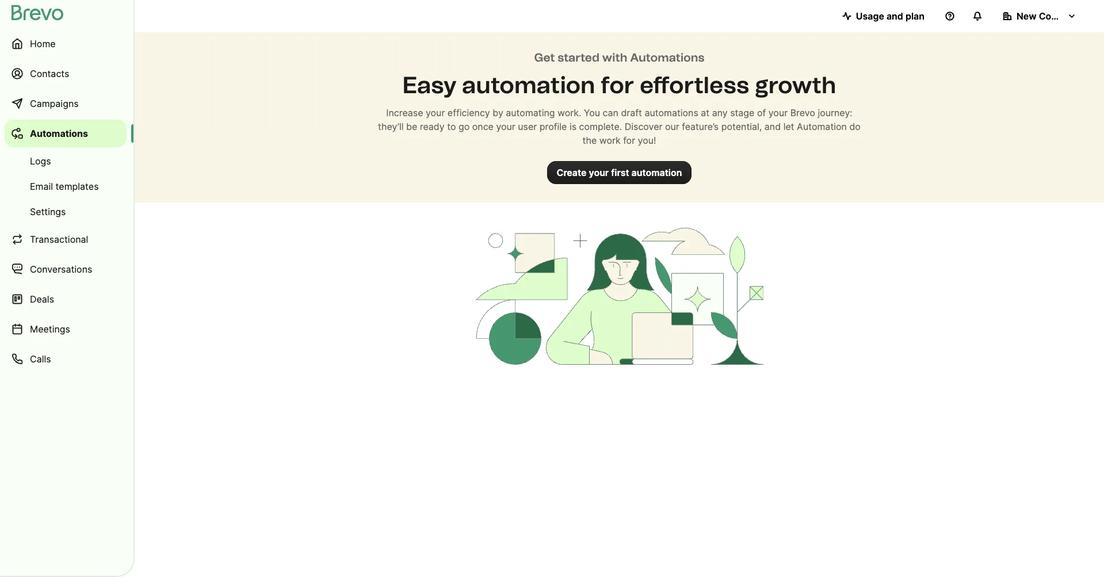 Task type: locate. For each thing, give the bounding box(es) containing it.
easy
[[403, 71, 457, 99]]

0 horizontal spatial and
[[765, 121, 781, 132]]

growth
[[755, 71, 837, 99]]

automation
[[462, 71, 596, 99], [632, 167, 682, 178]]

once
[[472, 121, 494, 132]]

for
[[601, 71, 635, 99], [624, 135, 636, 146]]

automation down you! at the right top
[[632, 167, 682, 178]]

campaigns link
[[5, 90, 127, 117]]

of
[[758, 107, 766, 119]]

for inside 'increase your efficiency by automating work. you can draft automations at any stage of your brevo journey: they'll be ready to go once your user profile is complete. discover our feature's potential, and let automation do the work for you!'
[[624, 135, 636, 146]]

for left you! at the right top
[[624, 135, 636, 146]]

ready
[[420, 121, 445, 132]]

0 horizontal spatial automations
[[30, 128, 88, 139]]

and left the let
[[765, 121, 781, 132]]

1 horizontal spatial automation
[[632, 167, 682, 178]]

and
[[887, 10, 904, 22], [765, 121, 781, 132]]

0 vertical spatial and
[[887, 10, 904, 22]]

user
[[518, 121, 537, 132]]

go
[[459, 121, 470, 132]]

new company button
[[994, 5, 1086, 28]]

automations
[[630, 51, 705, 64], [30, 128, 88, 139]]

0 horizontal spatial automation
[[462, 71, 596, 99]]

draft
[[621, 107, 642, 119]]

calls link
[[5, 345, 127, 373]]

create
[[557, 167, 587, 178]]

automation up automating
[[462, 71, 596, 99]]

new company
[[1017, 10, 1082, 22]]

contacts
[[30, 68, 69, 79]]

your inside button
[[589, 167, 609, 178]]

1 vertical spatial for
[[624, 135, 636, 146]]

by
[[493, 107, 504, 119]]

your
[[426, 107, 445, 119], [769, 107, 788, 119], [496, 121, 516, 132], [589, 167, 609, 178]]

is
[[570, 121, 577, 132]]

1 horizontal spatial and
[[887, 10, 904, 22]]

automations up effortless
[[630, 51, 705, 64]]

easy automation for effortless growth
[[403, 71, 837, 99]]

your up ready
[[426, 107, 445, 119]]

1 vertical spatial and
[[765, 121, 781, 132]]

1 vertical spatial automation
[[632, 167, 682, 178]]

discover
[[625, 121, 663, 132]]

meetings
[[30, 324, 70, 335]]

0 vertical spatial automation
[[462, 71, 596, 99]]

and inside 'increase your efficiency by automating work. you can draft automations at any stage of your brevo journey: they'll be ready to go once your user profile is complete. discover our feature's potential, and let automation do the work for you!'
[[765, 121, 781, 132]]

started
[[558, 51, 600, 64]]

0 vertical spatial automations
[[630, 51, 705, 64]]

1 vertical spatial automations
[[30, 128, 88, 139]]

calls
[[30, 353, 51, 365]]

potential,
[[722, 121, 762, 132]]

work.
[[558, 107, 582, 119]]

be
[[406, 121, 418, 132]]

campaigns
[[30, 98, 79, 109]]

do
[[850, 121, 861, 132]]

deals
[[30, 294, 54, 305]]

get
[[534, 51, 555, 64]]

settings link
[[5, 200, 127, 223]]

1 horizontal spatial automations
[[630, 51, 705, 64]]

home link
[[5, 30, 127, 58]]

your left first
[[589, 167, 609, 178]]

usage and plan
[[856, 10, 925, 22]]

first
[[611, 167, 630, 178]]

create your first automation button
[[548, 161, 692, 184]]

automations up logs link
[[30, 128, 88, 139]]

you!
[[638, 135, 657, 146]]

and inside button
[[887, 10, 904, 22]]

for down the get started with automations
[[601, 71, 635, 99]]

usage and plan button
[[833, 5, 934, 28]]

logs link
[[5, 150, 127, 173]]

they'll
[[378, 121, 404, 132]]

transactional link
[[5, 226, 127, 253]]

our
[[665, 121, 680, 132]]

and left "plan"
[[887, 10, 904, 22]]

settings
[[30, 206, 66, 218]]



Task type: vqa. For each thing, say whether or not it's contained in the screenshot.
the Deals link
yes



Task type: describe. For each thing, give the bounding box(es) containing it.
at
[[701, 107, 710, 119]]

automation
[[797, 121, 847, 132]]

profile
[[540, 121, 567, 132]]

let
[[784, 121, 795, 132]]

automations inside automations link
[[30, 128, 88, 139]]

home
[[30, 38, 56, 50]]

journey:
[[818, 107, 853, 119]]

email templates
[[30, 181, 99, 192]]

increase
[[386, 107, 423, 119]]

conversations
[[30, 264, 92, 275]]

stage
[[731, 107, 755, 119]]

complete.
[[579, 121, 622, 132]]

get started with automations
[[534, 51, 705, 64]]

feature's
[[682, 121, 719, 132]]

brevo
[[791, 107, 816, 119]]

work
[[600, 135, 621, 146]]

plan
[[906, 10, 925, 22]]

automation inside create your first automation button
[[632, 167, 682, 178]]

transactional
[[30, 234, 88, 245]]

create your first automation
[[557, 167, 682, 178]]

logs
[[30, 155, 51, 167]]

automations
[[645, 107, 699, 119]]

effortless
[[640, 71, 750, 99]]

new
[[1017, 10, 1037, 22]]

usage
[[856, 10, 885, 22]]

email
[[30, 181, 53, 192]]

with
[[603, 51, 628, 64]]

you
[[584, 107, 600, 119]]

the
[[583, 135, 597, 146]]

company
[[1039, 10, 1082, 22]]

email templates link
[[5, 175, 127, 198]]

templates
[[56, 181, 99, 192]]

deals link
[[5, 286, 127, 313]]

your right of
[[769, 107, 788, 119]]

conversations link
[[5, 256, 127, 283]]

0 vertical spatial for
[[601, 71, 635, 99]]

to
[[447, 121, 456, 132]]

efficiency
[[448, 107, 490, 119]]

contacts link
[[5, 60, 127, 87]]

automations link
[[5, 120, 127, 147]]

any
[[712, 107, 728, 119]]

meetings link
[[5, 315, 127, 343]]

can
[[603, 107, 619, 119]]

automating
[[506, 107, 555, 119]]

your down by
[[496, 121, 516, 132]]

increase your efficiency by automating work. you can draft automations at any stage of your brevo journey: they'll be ready to go once your user profile is complete. discover our feature's potential, and let automation do the work for you!
[[378, 107, 861, 146]]



